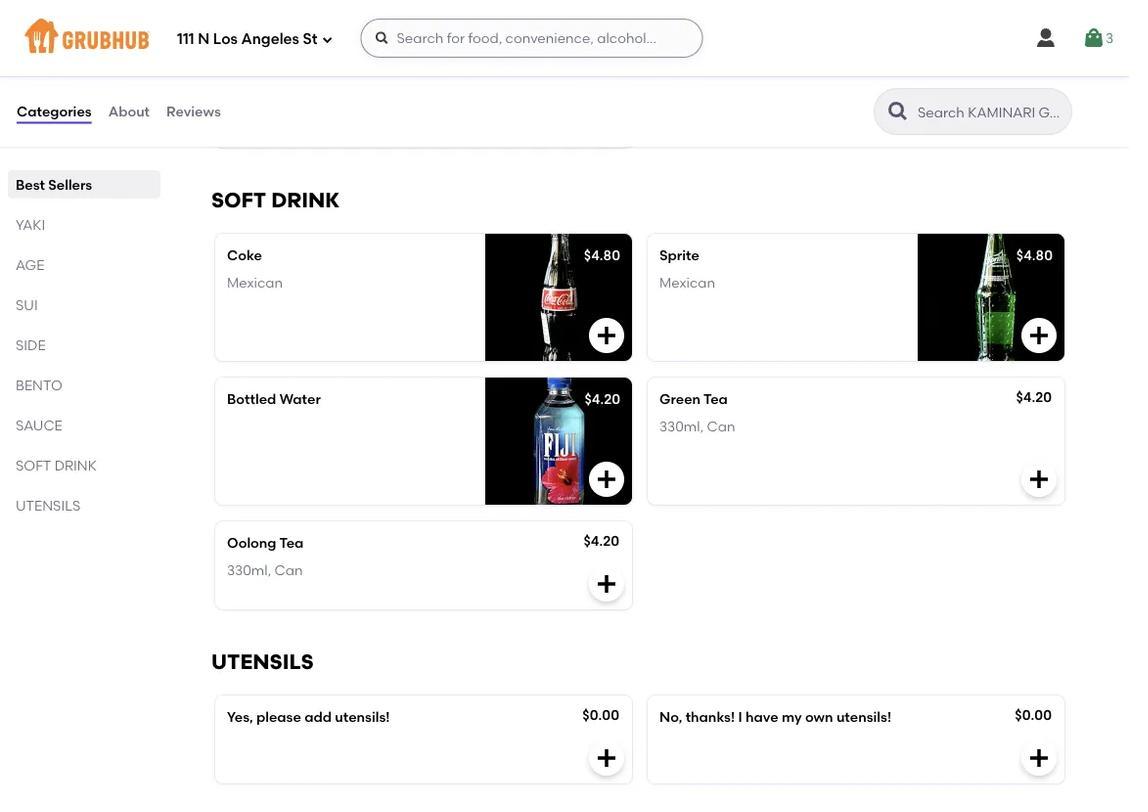 Task type: locate. For each thing, give the bounding box(es) containing it.
bottled
[[227, 391, 276, 407]]

drink
[[271, 188, 340, 213], [54, 457, 97, 474]]

1 horizontal spatial 330ml, can
[[660, 419, 735, 435]]

330ml, down oolong
[[227, 562, 271, 579]]

$0.75
[[585, 71, 619, 87]]

utensils down soft drink tab
[[16, 497, 80, 514]]

soft up coke
[[211, 188, 266, 213]]

1 horizontal spatial drink
[[271, 188, 340, 213]]

1 $0.00 from the left
[[583, 707, 619, 724]]

$4.20
[[1016, 389, 1052, 406], [585, 391, 620, 407], [584, 533, 619, 549]]

soft drink down sauce
[[16, 457, 97, 474]]

best sellers
[[16, 176, 92, 193]]

soft
[[211, 188, 266, 213], [16, 457, 51, 474]]

2 $0.00 from the left
[[1015, 707, 1052, 724]]

0 horizontal spatial $4.80
[[584, 247, 620, 264]]

svg image
[[1028, 6, 1051, 29], [1034, 26, 1058, 50], [1082, 26, 1106, 50], [321, 34, 333, 46], [595, 324, 619, 347], [1028, 324, 1051, 347], [595, 468, 619, 491], [1028, 468, 1051, 491], [595, 572, 619, 596], [1028, 747, 1051, 770]]

1 vertical spatial 330ml, can
[[227, 562, 303, 579]]

soft down sauce
[[16, 457, 51, 474]]

111 n los angeles st
[[177, 30, 318, 48]]

0 vertical spatial utensils
[[16, 497, 80, 514]]

1 vertical spatial soft
[[16, 457, 51, 474]]

sui tab
[[16, 295, 153, 315]]

1 mexican from the left
[[227, 275, 283, 291]]

mexican down sprite
[[660, 275, 715, 291]]

mexican for coke
[[227, 275, 283, 291]]

2 mexican from the left
[[660, 275, 715, 291]]

garlic aioli
[[227, 73, 301, 89]]

330ml, for green
[[660, 419, 704, 435]]

1 vertical spatial svg image
[[374, 30, 390, 46]]

coke
[[227, 247, 262, 264]]

age tab
[[16, 254, 153, 275]]

can
[[707, 419, 735, 435], [275, 562, 303, 579]]

0 horizontal spatial soft
[[16, 457, 51, 474]]

0 vertical spatial soft drink
[[211, 188, 340, 213]]

mexican down coke
[[227, 275, 283, 291]]

can for green tea
[[707, 419, 735, 435]]

tea right oolong
[[279, 535, 304, 551]]

1 horizontal spatial can
[[707, 419, 735, 435]]

tea for green tea
[[704, 391, 728, 407]]

1 horizontal spatial 330ml,
[[660, 419, 704, 435]]

utensils!
[[335, 709, 390, 726], [837, 709, 892, 726]]

0 vertical spatial drink
[[271, 188, 340, 213]]

n
[[198, 30, 210, 48]]

svg image
[[595, 6, 619, 29], [374, 30, 390, 46], [595, 747, 619, 770]]

can down green tea
[[707, 419, 735, 435]]

1 vertical spatial can
[[275, 562, 303, 579]]

330ml, can
[[660, 419, 735, 435], [227, 562, 303, 579]]

best sellers tab
[[16, 174, 153, 195]]

utensils
[[16, 497, 80, 514], [211, 650, 314, 675]]

tea
[[704, 391, 728, 407], [279, 535, 304, 551]]

0 horizontal spatial drink
[[54, 457, 97, 474]]

1 horizontal spatial soft drink
[[211, 188, 340, 213]]

0 horizontal spatial utensils!
[[335, 709, 390, 726]]

utensils! right "own"
[[837, 709, 892, 726]]

1 vertical spatial drink
[[54, 457, 97, 474]]

0 horizontal spatial tea
[[279, 535, 304, 551]]

0 horizontal spatial 330ml,
[[227, 562, 271, 579]]

sprite
[[660, 247, 700, 264]]

1 horizontal spatial utensils!
[[837, 709, 892, 726]]

yes,
[[227, 709, 253, 726]]

mexican for sprite
[[660, 275, 715, 291]]

utensils up please
[[211, 650, 314, 675]]

0 vertical spatial tea
[[704, 391, 728, 407]]

1 $4.80 from the left
[[584, 247, 620, 264]]

1 vertical spatial 330ml,
[[227, 562, 271, 579]]

330ml, can down oolong tea
[[227, 562, 303, 579]]

soft drink tab
[[16, 455, 153, 476]]

1 horizontal spatial utensils
[[211, 650, 314, 675]]

330ml,
[[660, 419, 704, 435], [227, 562, 271, 579]]

utensils! right add
[[335, 709, 390, 726]]

1 horizontal spatial mexican
[[660, 275, 715, 291]]

age
[[16, 256, 44, 273]]

1 horizontal spatial tea
[[704, 391, 728, 407]]

1 horizontal spatial $0.00
[[1015, 707, 1052, 724]]

0 horizontal spatial soft drink
[[16, 457, 97, 474]]

330ml, can for green
[[660, 419, 735, 435]]

water
[[280, 391, 321, 407]]

can down oolong tea
[[275, 562, 303, 579]]

0 horizontal spatial utensils
[[16, 497, 80, 514]]

1 horizontal spatial soft
[[211, 188, 266, 213]]

330ml, can down green tea
[[660, 419, 735, 435]]

Search for food, convenience, alcohol... search field
[[361, 19, 703, 58]]

0 vertical spatial 330ml, can
[[660, 419, 735, 435]]

utensils inside tab
[[16, 497, 80, 514]]

mexican
[[227, 275, 283, 291], [660, 275, 715, 291]]

soft drink up coke
[[211, 188, 340, 213]]

0 horizontal spatial mexican
[[227, 275, 283, 291]]

1 vertical spatial tea
[[279, 535, 304, 551]]

1 vertical spatial soft drink
[[16, 457, 97, 474]]

$4.80
[[584, 247, 620, 264], [1017, 247, 1053, 264]]

bento
[[16, 377, 62, 393]]

1 utensils! from the left
[[335, 709, 390, 726]]

0 horizontal spatial can
[[275, 562, 303, 579]]

soft inside tab
[[16, 457, 51, 474]]

0 vertical spatial 330ml,
[[660, 419, 704, 435]]

soft drink
[[211, 188, 340, 213], [16, 457, 97, 474]]

bottled water
[[227, 391, 321, 407]]

my
[[782, 709, 802, 726]]

search icon image
[[887, 100, 910, 123]]

0 horizontal spatial $0.00
[[583, 707, 619, 724]]

tea right green
[[704, 391, 728, 407]]

0 horizontal spatial 330ml, can
[[227, 562, 303, 579]]

330ml, down green
[[660, 419, 704, 435]]

st
[[303, 30, 318, 48]]

2 $4.80 from the left
[[1017, 247, 1053, 264]]

0 vertical spatial can
[[707, 419, 735, 435]]

0 vertical spatial soft
[[211, 188, 266, 213]]

$0.00
[[583, 707, 619, 724], [1015, 707, 1052, 724]]

1 horizontal spatial $4.80
[[1017, 247, 1053, 264]]

sauce tab
[[16, 415, 153, 435]]

main navigation navigation
[[0, 0, 1129, 76]]



Task type: describe. For each thing, give the bounding box(es) containing it.
svg image inside main navigation navigation
[[374, 30, 390, 46]]

no, thanks! i have my own utensils!
[[660, 709, 892, 726]]

i
[[738, 709, 742, 726]]

own
[[805, 709, 833, 726]]

aioli
[[272, 73, 301, 89]]

yes, please add utensils!
[[227, 709, 390, 726]]

add
[[305, 709, 332, 726]]

2 utensils! from the left
[[837, 709, 892, 726]]

side
[[16, 337, 46, 353]]

1 vertical spatial utensils
[[211, 650, 314, 675]]

111
[[177, 30, 194, 48]]

sellers
[[48, 176, 92, 193]]

3
[[1106, 30, 1114, 46]]

oolong
[[227, 535, 276, 551]]

$4.20 for oolong tea
[[584, 533, 619, 549]]

green tea
[[660, 391, 728, 407]]

bottled water image
[[485, 378, 632, 505]]

soft drink inside tab
[[16, 457, 97, 474]]

best
[[16, 176, 45, 193]]

yaki tab
[[16, 214, 153, 235]]

utensils tab
[[16, 495, 153, 516]]

3 button
[[1082, 21, 1114, 56]]

reviews
[[166, 103, 221, 120]]

green
[[660, 391, 701, 407]]

$4.80 for sprite
[[1017, 247, 1053, 264]]

yaki
[[16, 216, 45, 233]]

sauce
[[16, 417, 62, 434]]

tea for oolong tea
[[279, 535, 304, 551]]

categories
[[17, 103, 92, 120]]

please
[[256, 709, 301, 726]]

garlic
[[227, 73, 268, 89]]

coke image
[[485, 234, 632, 361]]

Search KAMINARI GYOZA search field
[[916, 103, 1066, 121]]

side tab
[[16, 335, 153, 355]]

$4.80 for coke
[[584, 247, 620, 264]]

los
[[213, 30, 238, 48]]

sprite image
[[918, 234, 1065, 361]]

can for oolong tea
[[275, 562, 303, 579]]

$0.00 for yes, please add utensils!
[[583, 707, 619, 724]]

oolong tea
[[227, 535, 304, 551]]

sui
[[16, 297, 38, 313]]

categories button
[[16, 76, 93, 147]]

0 vertical spatial svg image
[[595, 6, 619, 29]]

330ml, can for oolong
[[227, 562, 303, 579]]

thanks!
[[686, 709, 735, 726]]

drink inside tab
[[54, 457, 97, 474]]

330ml, for oolong
[[227, 562, 271, 579]]

$4.20 for green tea
[[1016, 389, 1052, 406]]

$0.00 for no, thanks! i have my own utensils!
[[1015, 707, 1052, 724]]

svg image inside 3 button
[[1082, 26, 1106, 50]]

have
[[746, 709, 779, 726]]

about button
[[107, 76, 151, 147]]

no,
[[660, 709, 682, 726]]

about
[[108, 103, 150, 120]]

angeles
[[241, 30, 299, 48]]

bento tab
[[16, 375, 153, 395]]

reviews button
[[165, 76, 222, 147]]

2 vertical spatial svg image
[[595, 747, 619, 770]]



Task type: vqa. For each thing, say whether or not it's contained in the screenshot.
Yaki Tab
yes



